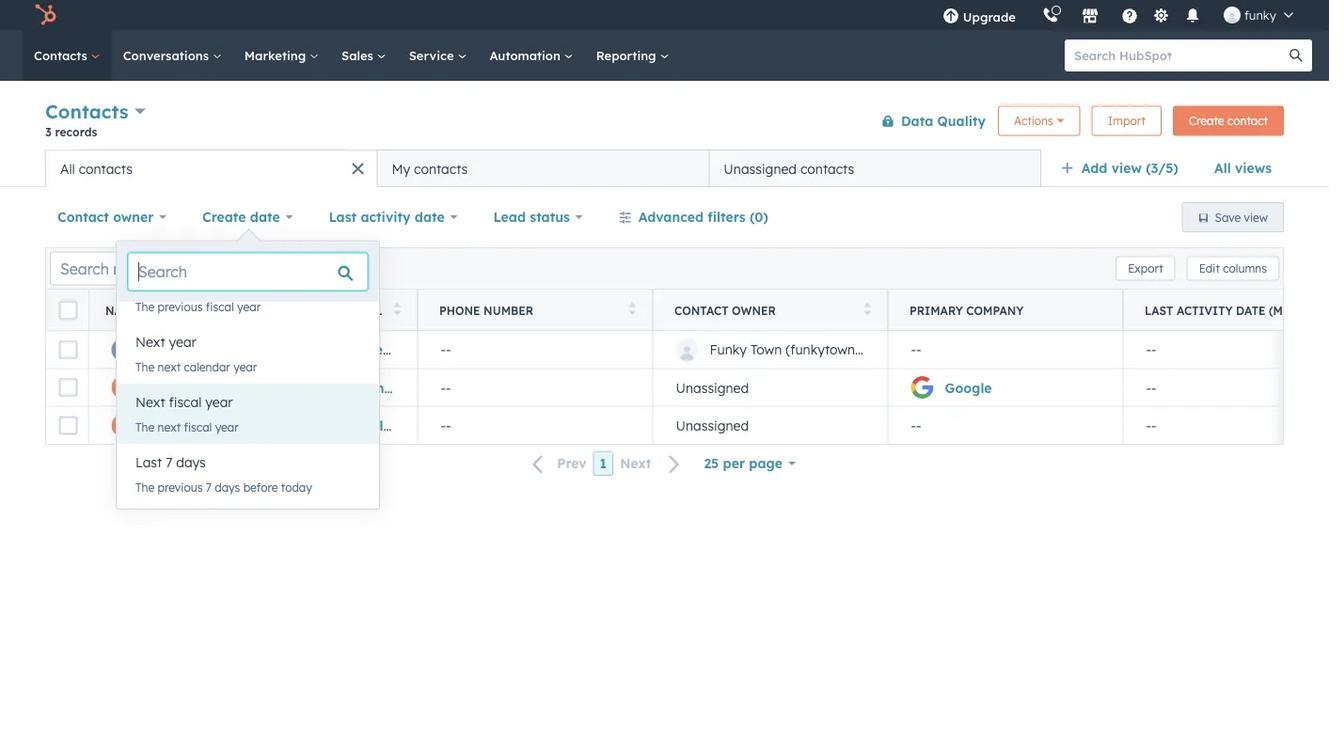 Task type: locate. For each thing, give the bounding box(es) containing it.
ecaterina marinescu link
[[145, 342, 281, 358]]

2 vertical spatial fiscal
[[184, 420, 212, 434]]

ecaterina.marinescu@adept.ai
[[347, 342, 549, 358]]

0 vertical spatial next
[[136, 334, 165, 351]]

my
[[392, 160, 410, 177]]

pagination navigation
[[522, 452, 692, 477]]

3 press to sort. element from the left
[[629, 303, 636, 319]]

2 previous from the top
[[158, 480, 203, 495]]

brian
[[145, 380, 181, 396]]

contacts inside 'popup button'
[[45, 100, 129, 123]]

0 vertical spatial create
[[1189, 114, 1225, 128]]

list box
[[117, 264, 379, 565]]

2 vertical spatial last
[[136, 455, 162, 471]]

2 next from the top
[[158, 420, 181, 434]]

1 vertical spatial unassigned
[[676, 380, 749, 396]]

3 records
[[45, 125, 97, 139]]

the down "search name, phone, email addresses, or company" search box
[[136, 300, 155, 314]]

1 the from the top
[[136, 300, 155, 314]]

bh@hubspot.com
[[347, 380, 461, 396]]

days left before
[[215, 480, 240, 495]]

(sample up maria johnson (sample contact)
[[245, 380, 299, 396]]

phone
[[440, 304, 480, 318]]

previous down maria at left bottom
[[158, 480, 203, 495]]

1 next from the top
[[158, 360, 181, 374]]

1 all from the left
[[1215, 160, 1232, 176]]

date right activity
[[415, 209, 445, 225]]

1 horizontal spatial contacts
[[414, 160, 468, 177]]

previous down "search name, phone, email addresses, or company" search box
[[158, 300, 203, 314]]

marketplaces image
[[1082, 8, 1099, 25]]

1 horizontal spatial create
[[1189, 114, 1225, 128]]

settings image
[[1153, 8, 1170, 25]]

contact up funky
[[675, 304, 729, 318]]

all for all contacts
[[60, 160, 75, 177]]

0 vertical spatial contact owner
[[57, 209, 154, 225]]

last down export
[[1145, 304, 1174, 318]]

1 horizontal spatial days
[[215, 480, 240, 495]]

0 horizontal spatial all
[[60, 160, 75, 177]]

next for next year
[[136, 334, 165, 351]]

unassigned button up page
[[653, 407, 888, 444]]

1 horizontal spatial press to sort. image
[[394, 303, 401, 316]]

owner inside contact owner popup button
[[113, 209, 154, 225]]

press to sort. image
[[300, 303, 307, 316], [394, 303, 401, 316], [864, 303, 871, 316]]

(sample for halligan
[[245, 380, 299, 396]]

Search search field
[[128, 253, 368, 291]]

1 contacts from the left
[[79, 160, 133, 177]]

press to sort. element for email
[[394, 303, 401, 319]]

the down maria at left bottom
[[136, 480, 155, 495]]

create down all contacts button
[[202, 209, 246, 225]]

3 press to sort. image from the left
[[864, 303, 871, 316]]

contacts down the hubspot link
[[34, 48, 91, 63]]

reporting link
[[585, 30, 681, 81]]

unassigned button
[[653, 369, 888, 407], [653, 407, 888, 444]]

the inside next year the next calendar year
[[136, 360, 155, 374]]

0 vertical spatial contact
[[57, 209, 109, 225]]

unassigned button down town
[[653, 369, 888, 407]]

next inside button
[[620, 456, 652, 472]]

create contact button
[[1173, 106, 1285, 136]]

1 horizontal spatial owner
[[732, 304, 776, 318]]

--
[[441, 342, 451, 358], [911, 342, 922, 358], [1147, 342, 1157, 358], [441, 380, 451, 396], [1147, 380, 1157, 396], [441, 417, 451, 434], [911, 417, 922, 434], [1147, 417, 1157, 434]]

press to sort. image left email
[[300, 303, 307, 316]]

0 horizontal spatial owner
[[113, 209, 154, 225]]

1
[[600, 456, 607, 472]]

funky button
[[1213, 0, 1305, 30]]

2 contacts from the left
[[414, 160, 468, 177]]

3
[[45, 125, 52, 139]]

7
[[166, 455, 173, 471], [206, 480, 212, 495]]

year up johnson
[[205, 394, 233, 411]]

0 horizontal spatial contact owner
[[57, 209, 154, 225]]

1 unassigned button from the top
[[653, 369, 888, 407]]

2 horizontal spatial last
[[1145, 304, 1174, 318]]

notifications button
[[1177, 0, 1209, 30]]

press to sort. element for phone number
[[629, 303, 636, 319]]

create inside button
[[1189, 114, 1225, 128]]

1 date from the left
[[250, 209, 280, 225]]

contacts inside button
[[801, 160, 855, 177]]

primary company
[[910, 304, 1024, 318]]

next down brian
[[158, 420, 181, 434]]

settings link
[[1150, 5, 1174, 25]]

upgrade
[[964, 9, 1016, 24]]

lead
[[494, 209, 526, 225]]

unassigned down funky
[[676, 380, 749, 396]]

0 horizontal spatial press to sort. image
[[300, 303, 307, 316]]

1 horizontal spatial all
[[1215, 160, 1232, 176]]

date
[[250, 209, 280, 225], [415, 209, 445, 225]]

press to sort. element for contact owner
[[864, 303, 871, 319]]

1 vertical spatial days
[[215, 480, 240, 495]]

1 horizontal spatial contact
[[675, 304, 729, 318]]

1 horizontal spatial 7
[[206, 480, 212, 495]]

contact)
[[303, 380, 360, 396], [306, 417, 363, 434]]

emailmaria@hubspot.com link
[[347, 417, 520, 434]]

2 horizontal spatial contacts
[[801, 160, 855, 177]]

contact) for emailmaria@hubspot.com
[[306, 417, 363, 434]]

1 vertical spatial contacts
[[45, 100, 129, 123]]

create
[[1189, 114, 1225, 128], [202, 209, 246, 225]]

contact down all contacts
[[57, 209, 109, 225]]

next inside "next fiscal year the next fiscal year"
[[136, 394, 165, 411]]

ecaterina.marinescu@adept.ai link
[[347, 342, 549, 358]]

Search name, phone, email addresses, or company search field
[[50, 252, 272, 286]]

hubspot image
[[34, 4, 56, 26]]

the down brian
[[136, 420, 155, 434]]

create date
[[202, 209, 280, 225]]

view right add
[[1112, 160, 1142, 176]]

-- button
[[418, 331, 653, 369], [418, 369, 653, 407], [418, 407, 653, 444]]

next down the name
[[136, 334, 165, 351]]

funky town (funkytownclown1@gmail.com) button
[[653, 331, 979, 369]]

all views
[[1215, 160, 1272, 176]]

1 vertical spatial owner
[[732, 304, 776, 318]]

advanced filters (0)
[[639, 209, 769, 225]]

0 vertical spatial contact)
[[303, 380, 360, 396]]

last 7 days the previous 7 days before today
[[136, 455, 312, 495]]

press to sort. element
[[300, 303, 307, 319], [394, 303, 401, 319], [629, 303, 636, 319], [864, 303, 871, 319]]

funky town (funkytownclown1@gmail.com)
[[710, 342, 979, 358]]

unassigned button for bh@hubspot.com
[[653, 369, 888, 407]]

1 vertical spatial previous
[[158, 480, 203, 495]]

view inside popup button
[[1112, 160, 1142, 176]]

create inside popup button
[[202, 209, 246, 225]]

2 horizontal spatial press to sort. image
[[864, 303, 871, 316]]

records
[[55, 125, 97, 139]]

next button
[[614, 452, 692, 477]]

1 vertical spatial contact
[[675, 304, 729, 318]]

next down ecaterina
[[158, 360, 181, 374]]

2 -- button from the top
[[418, 369, 653, 407]]

next inside next year the next calendar year
[[136, 334, 165, 351]]

automation link
[[478, 30, 585, 81]]

contacts banner
[[45, 96, 1285, 150]]

(sample down brian halligan (sample contact) link on the bottom left of the page
[[248, 417, 302, 434]]

0 vertical spatial previous
[[158, 300, 203, 314]]

press to sort. image right email
[[394, 303, 401, 316]]

status
[[530, 209, 570, 225]]

list box containing next year
[[117, 264, 379, 565]]

import
[[1108, 114, 1146, 128]]

1 vertical spatial (sample
[[248, 417, 302, 434]]

0 vertical spatial (sample
[[245, 380, 299, 396]]

1 horizontal spatial date
[[415, 209, 445, 225]]

last inside popup button
[[329, 209, 357, 225]]

last down maria at left bottom
[[136, 455, 162, 471]]

1 previous from the top
[[158, 300, 203, 314]]

contacts button
[[45, 98, 146, 125]]

emailmaria@hubspot.com button
[[324, 407, 520, 444]]

2 press to sort. element from the left
[[394, 303, 401, 319]]

activity
[[361, 209, 411, 225]]

0 vertical spatial view
[[1112, 160, 1142, 176]]

add view (3/5)
[[1082, 160, 1179, 176]]

1 vertical spatial view
[[1245, 210, 1269, 224]]

2 unassigned button from the top
[[653, 407, 888, 444]]

0 vertical spatial days
[[176, 455, 206, 471]]

date
[[1237, 304, 1266, 318]]

maria johnson (sample contact)
[[145, 417, 363, 434]]

3 the from the top
[[136, 420, 155, 434]]

last for last activity date (mdt)
[[1145, 304, 1174, 318]]

primary
[[910, 304, 964, 318]]

1 vertical spatial contact)
[[306, 417, 363, 434]]

0 horizontal spatial create
[[202, 209, 246, 225]]

last for last activity date
[[329, 209, 357, 225]]

25 per page button
[[692, 445, 808, 483]]

fiscal right maria at left bottom
[[184, 420, 212, 434]]

days
[[176, 455, 206, 471], [215, 480, 240, 495]]

0 vertical spatial unassigned
[[724, 160, 797, 177]]

previous
[[158, 300, 203, 314], [158, 480, 203, 495]]

contacts
[[79, 160, 133, 177], [414, 160, 468, 177], [801, 160, 855, 177]]

edit columns
[[1200, 262, 1268, 276]]

0 horizontal spatial view
[[1112, 160, 1142, 176]]

save
[[1216, 210, 1242, 224]]

create left contact
[[1189, 114, 1225, 128]]

date up search search field
[[250, 209, 280, 225]]

0 vertical spatial next
[[158, 360, 181, 374]]

phone number
[[440, 304, 534, 318]]

days down johnson
[[176, 455, 206, 471]]

menu
[[930, 0, 1307, 30]]

my contacts
[[392, 160, 468, 177]]

2 the from the top
[[136, 360, 155, 374]]

2 vertical spatial unassigned
[[676, 417, 749, 434]]

view inside button
[[1245, 210, 1269, 224]]

next right 1 button
[[620, 456, 652, 472]]

ecaterina
[[145, 342, 209, 358]]

1 vertical spatial create
[[202, 209, 246, 225]]

owner up "search name, phone, email addresses, or company" search box
[[113, 209, 154, 225]]

next
[[136, 334, 165, 351], [136, 394, 165, 411], [620, 456, 652, 472]]

contacts for all contacts
[[79, 160, 133, 177]]

1 vertical spatial next
[[136, 394, 165, 411]]

1 vertical spatial next
[[158, 420, 181, 434]]

1 horizontal spatial view
[[1245, 210, 1269, 224]]

1 button
[[593, 452, 614, 476]]

1 horizontal spatial last
[[329, 209, 357, 225]]

hubspot link
[[23, 4, 71, 26]]

all down 3 records at the top left of the page
[[60, 160, 75, 177]]

2 vertical spatial next
[[620, 456, 652, 472]]

0 horizontal spatial date
[[250, 209, 280, 225]]

the up brian
[[136, 360, 155, 374]]

email
[[345, 304, 383, 318]]

(3/5)
[[1146, 160, 1179, 176]]

help image
[[1122, 8, 1139, 25]]

1 -- button from the top
[[418, 331, 653, 369]]

0 vertical spatial last
[[329, 209, 357, 225]]

2 all from the left
[[60, 160, 75, 177]]

last activity date button
[[317, 199, 470, 236]]

0 horizontal spatial contacts
[[79, 160, 133, 177]]

unassigned for emailmaria@hubspot.com
[[676, 417, 749, 434]]

1 press to sort. image from the left
[[300, 303, 307, 316]]

ecaterina.marinescu@adept.ai button
[[324, 331, 549, 369]]

owner up town
[[732, 304, 776, 318]]

-- button for bh@hubspot.com
[[418, 369, 653, 407]]

unassigned contacts
[[724, 160, 855, 177]]

1 vertical spatial last
[[1145, 304, 1174, 318]]

0 vertical spatial owner
[[113, 209, 154, 225]]

create date button
[[190, 199, 305, 236]]

unassigned up 25
[[676, 417, 749, 434]]

2 press to sort. image from the left
[[394, 303, 401, 316]]

owner
[[113, 209, 154, 225], [732, 304, 776, 318]]

all inside button
[[60, 160, 75, 177]]

-
[[441, 342, 446, 358], [446, 342, 451, 358], [911, 342, 917, 358], [917, 342, 922, 358], [1147, 342, 1152, 358], [1152, 342, 1157, 358], [441, 380, 446, 396], [446, 380, 451, 396], [1147, 380, 1152, 396], [1152, 380, 1157, 396], [441, 417, 446, 434], [446, 417, 451, 434], [911, 417, 917, 434], [917, 417, 922, 434], [1147, 417, 1152, 434], [1152, 417, 1157, 434]]

0 vertical spatial contacts
[[34, 48, 91, 63]]

contact owner down all contacts
[[57, 209, 154, 225]]

contact
[[1228, 114, 1269, 128]]

all left views
[[1215, 160, 1232, 176]]

funky
[[710, 342, 747, 358]]

7 left before
[[206, 480, 212, 495]]

press to sort. image up the (funkytownclown1@gmail.com)
[[864, 303, 871, 316]]

last left activity
[[329, 209, 357, 225]]

4 press to sort. element from the left
[[864, 303, 871, 319]]

marketing
[[245, 48, 310, 63]]

unassigned up (0) in the right top of the page
[[724, 160, 797, 177]]

lead status
[[494, 209, 570, 225]]

contacts for unassigned contacts
[[801, 160, 855, 177]]

fiscal up maria at left bottom
[[169, 394, 202, 411]]

4 the from the top
[[136, 480, 155, 495]]

calling icon image
[[1043, 7, 1060, 24]]

0 horizontal spatial 7
[[166, 455, 173, 471]]

actions
[[1015, 114, 1054, 128]]

3 -- button from the top
[[418, 407, 653, 444]]

next up maria at left bottom
[[136, 394, 165, 411]]

0 horizontal spatial contact
[[57, 209, 109, 225]]

view right save
[[1245, 210, 1269, 224]]

3 contacts from the left
[[801, 160, 855, 177]]

last inside last 7 days the previous 7 days before today
[[136, 455, 162, 471]]

-- button for emailmaria@hubspot.com
[[418, 407, 653, 444]]

fiscal up the ecaterina marinescu link
[[206, 300, 234, 314]]

next fiscal year button
[[117, 384, 379, 422]]

0 horizontal spatial last
[[136, 455, 162, 471]]

7 down maria at left bottom
[[166, 455, 173, 471]]

prev
[[557, 456, 587, 472]]

contact owner up funky
[[675, 304, 776, 318]]

1 horizontal spatial contact owner
[[675, 304, 776, 318]]

contacts up records
[[45, 100, 129, 123]]



Task type: describe. For each thing, give the bounding box(es) containing it.
google
[[945, 380, 992, 396]]

conversations
[[123, 48, 213, 63]]

my contacts button
[[377, 150, 709, 187]]

next for next fiscal year
[[136, 394, 165, 411]]

town
[[751, 342, 782, 358]]

service
[[409, 48, 458, 63]]

contact) for bh@hubspot.com
[[303, 380, 360, 396]]

unassigned contacts button
[[709, 150, 1042, 187]]

1 vertical spatial fiscal
[[169, 394, 202, 411]]

(0)
[[750, 209, 769, 225]]

-- button for ecaterina.marinescu@adept.ai
[[418, 331, 653, 369]]

unassigned inside button
[[724, 160, 797, 177]]

(funkytownclown1@gmail.com)
[[786, 342, 979, 358]]

create contact
[[1189, 114, 1269, 128]]

1 vertical spatial contact owner
[[675, 304, 776, 318]]

company
[[967, 304, 1024, 318]]

marketing link
[[233, 30, 330, 81]]

all views link
[[1203, 150, 1285, 187]]

sales
[[342, 48, 377, 63]]

filters
[[708, 209, 746, 225]]

maria
[[145, 417, 184, 434]]

save view
[[1216, 210, 1269, 224]]

contact inside popup button
[[57, 209, 109, 225]]

all contacts
[[60, 160, 133, 177]]

today
[[281, 480, 312, 495]]

1 vertical spatial 7
[[206, 480, 212, 495]]

before
[[243, 480, 278, 495]]

import button
[[1092, 106, 1162, 136]]

prev button
[[522, 452, 593, 477]]

year down search search field
[[237, 300, 261, 314]]

contacts for my contacts
[[414, 160, 468, 177]]

create for create contact
[[1189, 114, 1225, 128]]

last 7 days button
[[117, 444, 379, 482]]

unassigned for bh@hubspot.com
[[676, 380, 749, 396]]

next fiscal year the next fiscal year
[[136, 394, 239, 434]]

0 horizontal spatial days
[[176, 455, 206, 471]]

data quality
[[902, 112, 986, 129]]

emailmaria@hubspot.com
[[347, 417, 520, 434]]

per
[[723, 456, 745, 472]]

next year button
[[117, 324, 379, 361]]

lead status button
[[481, 199, 595, 236]]

0 vertical spatial 7
[[166, 455, 173, 471]]

the inside last 7 days the previous 7 days before today
[[136, 480, 155, 495]]

next inside next year the next calendar year
[[158, 360, 181, 374]]

number
[[484, 304, 534, 318]]

page
[[749, 456, 783, 472]]

all contacts button
[[45, 150, 377, 187]]

data
[[902, 112, 934, 129]]

previous inside last 7 days the previous 7 days before today
[[158, 480, 203, 495]]

export
[[1129, 262, 1164, 276]]

halligan
[[185, 380, 241, 396]]

bh@hubspot.com link
[[347, 380, 461, 396]]

0 vertical spatial fiscal
[[206, 300, 234, 314]]

the previous fiscal year
[[136, 300, 261, 314]]

press to sort. image
[[629, 303, 636, 316]]

last activity date (mdt)
[[1145, 304, 1303, 318]]

year up "last 7 days" button
[[215, 420, 239, 434]]

press to sort. image for contact owner
[[864, 303, 871, 316]]

brian halligan (sample contact)
[[145, 380, 360, 396]]

the inside "next fiscal year the next fiscal year"
[[136, 420, 155, 434]]

columns
[[1224, 262, 1268, 276]]

contact owner inside popup button
[[57, 209, 154, 225]]

unassigned button for emailmaria@hubspot.com
[[653, 407, 888, 444]]

reporting
[[596, 48, 660, 63]]

next inside "next fiscal year the next fiscal year"
[[158, 420, 181, 434]]

bh@hubspot.com button
[[324, 369, 461, 407]]

conversations link
[[112, 30, 233, 81]]

brian halligan (sample contact) link
[[145, 380, 360, 396]]

25
[[704, 456, 719, 472]]

johnson
[[188, 417, 244, 434]]

contact owner button
[[45, 199, 179, 236]]

edit columns button
[[1187, 256, 1280, 281]]

year up calendar
[[169, 334, 197, 351]]

primary company column header
[[888, 290, 1125, 331]]

view for add
[[1112, 160, 1142, 176]]

(mdt)
[[1270, 304, 1303, 318]]

help button
[[1114, 0, 1146, 30]]

sales link
[[330, 30, 398, 81]]

(sample for johnson
[[248, 417, 302, 434]]

activity
[[1177, 304, 1233, 318]]

calling icon button
[[1035, 3, 1067, 28]]

google link
[[945, 380, 992, 396]]

next year the next calendar year
[[136, 334, 257, 374]]

funky town image
[[1224, 7, 1241, 24]]

data quality button
[[870, 102, 987, 140]]

service link
[[398, 30, 478, 81]]

all for all views
[[1215, 160, 1232, 176]]

search image
[[1290, 49, 1303, 62]]

last activity date
[[329, 209, 445, 225]]

maria johnson (sample contact) link
[[145, 417, 363, 434]]

upgrade image
[[943, 8, 960, 25]]

ecaterina marinescu
[[145, 342, 281, 358]]

1 press to sort. element from the left
[[300, 303, 307, 319]]

view for save
[[1245, 210, 1269, 224]]

name
[[105, 304, 139, 318]]

edit
[[1200, 262, 1220, 276]]

year down the marinescu
[[234, 360, 257, 374]]

press to sort. image for email
[[394, 303, 401, 316]]

quality
[[938, 112, 986, 129]]

add
[[1082, 160, 1108, 176]]

automation
[[490, 48, 564, 63]]

search button
[[1281, 40, 1313, 72]]

calendar
[[184, 360, 230, 374]]

save view button
[[1183, 202, 1285, 232]]

marinescu
[[213, 342, 281, 358]]

create for create date
[[202, 209, 246, 225]]

menu containing funky
[[930, 0, 1307, 30]]

notifications image
[[1185, 8, 1202, 25]]

25 per page
[[704, 456, 783, 472]]

2 date from the left
[[415, 209, 445, 225]]

Search HubSpot search field
[[1065, 40, 1296, 72]]

marketplaces button
[[1071, 0, 1110, 30]]



Task type: vqa. For each thing, say whether or not it's contained in the screenshot.
"tool" in Source of last booking in meetings tool button
no



